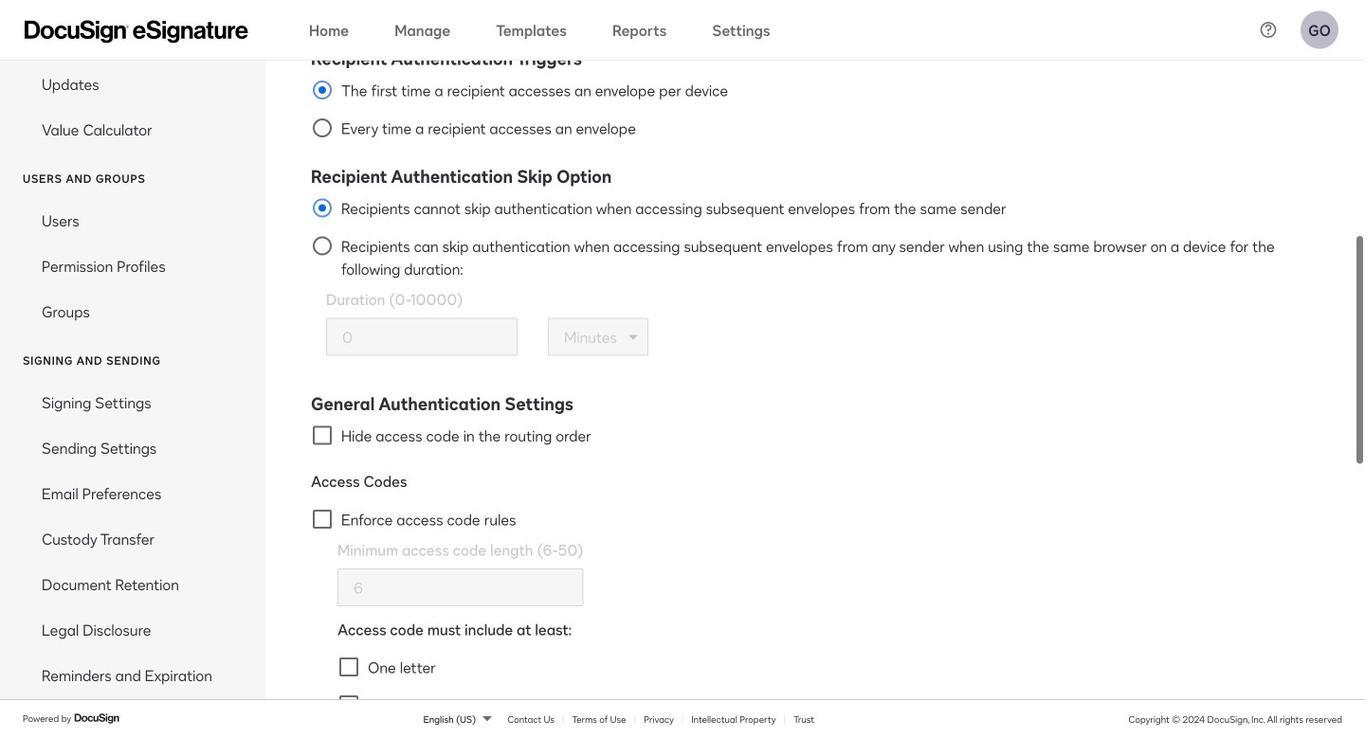 Task type: describe. For each thing, give the bounding box(es) containing it.
docusign admin image
[[25, 20, 248, 43]]

none text field inside option group
[[327, 319, 517, 355]]

1 option group from the top
[[311, 44, 1320, 147]]

2 option group from the top
[[311, 162, 1320, 375]]

signing and sending element
[[0, 380, 265, 739]]



Task type: vqa. For each thing, say whether or not it's contained in the screenshot.
bottom option group
yes



Task type: locate. For each thing, give the bounding box(es) containing it.
account element
[[0, 0, 265, 152]]

None text field
[[327, 319, 517, 355]]

docusign image
[[74, 711, 121, 727]]

0 vertical spatial option group
[[311, 44, 1320, 147]]

option group
[[311, 44, 1320, 147], [311, 162, 1320, 375]]

users and groups element
[[0, 198, 265, 334]]

1 vertical spatial option group
[[311, 162, 1320, 375]]

None text field
[[339, 570, 583, 606]]



